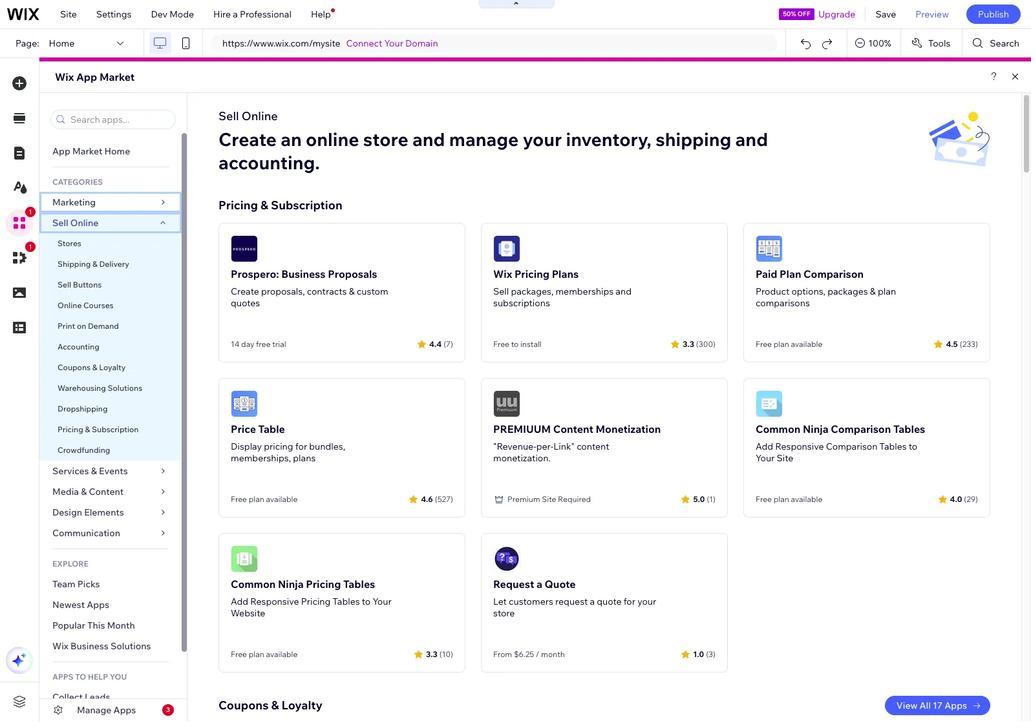 Task type: locate. For each thing, give the bounding box(es) containing it.
1 vertical spatial for
[[624, 596, 636, 608]]

free for paid plan comparison
[[756, 340, 772, 349]]

0 horizontal spatial for
[[295, 441, 307, 453]]

0 vertical spatial a
[[233, 8, 238, 20]]

business up proposals,
[[282, 268, 326, 281]]

common ninja comparison tables add responsive comparison tables to your site
[[756, 423, 926, 464]]

your right manage
[[523, 128, 562, 151]]

1 vertical spatial ninja
[[278, 578, 304, 591]]

1 horizontal spatial subscription
[[271, 198, 343, 213]]

solutions down coupons & loyalty link
[[108, 384, 142, 393]]

monetization.
[[494, 453, 551, 464]]

free for common ninja comparison tables
[[756, 495, 772, 505]]

create up accounting.
[[219, 128, 277, 151]]

1 vertical spatial your
[[756, 453, 775, 464]]

online up accounting.
[[242, 109, 278, 124]]

0 horizontal spatial ninja
[[278, 578, 304, 591]]

1 vertical spatial wix
[[494, 268, 513, 281]]

1 horizontal spatial for
[[624, 596, 636, 608]]

0 horizontal spatial site
[[60, 8, 77, 20]]

online down marketing
[[70, 217, 99, 229]]

save button
[[866, 0, 906, 28]]

proposals,
[[261, 286, 305, 298]]

(300)
[[697, 339, 716, 349]]

free
[[256, 340, 271, 349]]

shipping & delivery link
[[39, 254, 182, 275]]

2 vertical spatial to
[[362, 596, 371, 608]]

1 horizontal spatial add
[[756, 441, 774, 453]]

free plan available for price table
[[231, 495, 298, 505]]

0 vertical spatial solutions
[[108, 384, 142, 393]]

to inside 'common ninja comparison tables add responsive comparison tables to your site'
[[909, 441, 918, 453]]

sell online
[[52, 217, 99, 229]]

wix pricing plans logo image
[[494, 235, 521, 263]]

solutions
[[108, 384, 142, 393], [111, 641, 151, 653]]

apps right manage
[[114, 705, 136, 717]]

0 horizontal spatial apps
[[87, 600, 109, 611]]

free for wix pricing plans
[[494, 340, 510, 349]]

1 1 button from the top
[[6, 207, 36, 237]]

prospero: business proposals  logo image
[[231, 235, 258, 263]]

0 vertical spatial online
[[242, 109, 278, 124]]

1 vertical spatial site
[[777, 453, 794, 464]]

for inside request a quote let customers request a quote for your store
[[624, 596, 636, 608]]

market up categories
[[72, 146, 102, 157]]

0 vertical spatial 1 button
[[6, 207, 36, 237]]

1 vertical spatial store
[[494, 608, 515, 620]]

your inside sell online create an online store and manage your inventory, shipping and accounting.
[[523, 128, 562, 151]]

1 vertical spatial to
[[909, 441, 918, 453]]

1 vertical spatial responsive
[[251, 596, 299, 608]]

team picks link
[[39, 574, 182, 595]]

0 vertical spatial coupons & loyalty
[[58, 363, 126, 373]]

apps for manage apps
[[114, 705, 136, 717]]

popular this month link
[[39, 616, 182, 637]]

off
[[798, 10, 811, 18]]

common down common ninja pricing tables logo
[[231, 578, 276, 591]]

1 vertical spatial pricing & subscription
[[58, 425, 139, 435]]

& inside services & events link
[[91, 466, 97, 477]]

content inside "premiuum content monetization "revenue-per-link" content monetization."
[[554, 423, 594, 436]]

0 horizontal spatial business
[[71, 641, 109, 653]]

ninja for pricing
[[278, 578, 304, 591]]

1 vertical spatial content
[[89, 486, 124, 498]]

add for common ninja comparison tables
[[756, 441, 774, 453]]

free plan available for paid plan comparison
[[756, 340, 823, 349]]

0 vertical spatial wix
[[55, 71, 74, 83]]

required
[[558, 495, 591, 505]]

pricing & subscription down accounting.
[[219, 198, 343, 213]]

to inside common ninja pricing tables add responsive pricing tables to your website
[[362, 596, 371, 608]]

free for price table
[[231, 495, 247, 505]]

3.3 left (300) on the right top of the page
[[683, 339, 695, 349]]

responsive down common ninja comparison tables logo
[[776, 441, 824, 453]]

1 horizontal spatial apps
[[114, 705, 136, 717]]

(233)
[[960, 339, 979, 349]]

0 horizontal spatial coupons
[[58, 363, 91, 373]]

and
[[413, 128, 445, 151], [736, 128, 769, 151], [616, 286, 632, 298]]

wix
[[55, 71, 74, 83], [494, 268, 513, 281], [52, 641, 68, 653]]

0 vertical spatial common
[[756, 423, 801, 436]]

common inside 'common ninja comparison tables add responsive comparison tables to your site'
[[756, 423, 801, 436]]

customers
[[509, 596, 554, 608]]

for
[[295, 441, 307, 453], [624, 596, 636, 608]]

a for quote
[[537, 578, 543, 591]]

and right shipping
[[736, 128, 769, 151]]

your right quote
[[638, 596, 657, 608]]

trial
[[272, 340, 286, 349]]

add inside common ninja pricing tables add responsive pricing tables to your website
[[231, 596, 248, 608]]

pricing & subscription down dropshipping link at the left bottom of the page
[[58, 425, 139, 435]]

0 vertical spatial comparison
[[804, 268, 864, 281]]

0 horizontal spatial common
[[231, 578, 276, 591]]

0 horizontal spatial pricing & subscription
[[58, 425, 139, 435]]

home
[[49, 38, 75, 49], [104, 146, 130, 157]]

and inside wix pricing plans sell packages, memberships and subscriptions
[[616, 286, 632, 298]]

add down common ninja pricing tables logo
[[231, 596, 248, 608]]

team picks
[[52, 579, 100, 591]]

1 horizontal spatial responsive
[[776, 441, 824, 453]]

design
[[52, 507, 82, 519]]

add
[[756, 441, 774, 453], [231, 596, 248, 608]]

1 vertical spatial app
[[52, 146, 70, 157]]

help
[[88, 673, 108, 682]]

your for common ninja pricing tables
[[373, 596, 392, 608]]

paid plan comparison logo image
[[756, 235, 783, 263]]

0 vertical spatial coupons
[[58, 363, 91, 373]]

sell left the packages,
[[494, 286, 509, 298]]

comparisons
[[756, 298, 810, 309]]

a left quote
[[590, 596, 595, 608]]

for right pricing
[[295, 441, 307, 453]]

business for solutions
[[71, 641, 109, 653]]

let
[[494, 596, 507, 608]]

and left manage
[[413, 128, 445, 151]]

business
[[282, 268, 326, 281], [71, 641, 109, 653]]

app up categories
[[52, 146, 70, 157]]

warehousing
[[58, 384, 106, 393]]

0 horizontal spatial and
[[413, 128, 445, 151]]

50% off
[[783, 10, 811, 18]]

3.3 left (10)
[[426, 650, 438, 659]]

sell up accounting.
[[219, 109, 239, 124]]

2 vertical spatial wix
[[52, 641, 68, 653]]

free right '(1)'
[[756, 495, 772, 505]]

0 horizontal spatial responsive
[[251, 596, 299, 608]]

tools
[[929, 38, 951, 49]]

0 horizontal spatial content
[[89, 486, 124, 498]]

1 vertical spatial market
[[72, 146, 102, 157]]

1 horizontal spatial your
[[638, 596, 657, 608]]

online up the print
[[58, 301, 82, 310]]

quotes
[[231, 298, 260, 309]]

common for common ninja comparison tables
[[756, 423, 801, 436]]

14
[[231, 340, 240, 349]]

responsive down common ninja pricing tables logo
[[251, 596, 299, 608]]

0 horizontal spatial add
[[231, 596, 248, 608]]

1 vertical spatial solutions
[[111, 641, 151, 653]]

wix inside 'link'
[[52, 641, 68, 653]]

0 vertical spatial add
[[756, 441, 774, 453]]

apps right 17
[[945, 701, 968, 712]]

1 horizontal spatial coupons
[[219, 699, 269, 713]]

your inside common ninja pricing tables add responsive pricing tables to your website
[[373, 596, 392, 608]]

1 vertical spatial home
[[104, 146, 130, 157]]

media & content
[[52, 486, 124, 498]]

available for common ninja pricing tables
[[266, 650, 298, 660]]

responsive inside 'common ninja comparison tables add responsive comparison tables to your site'
[[776, 441, 824, 453]]

0 vertical spatial create
[[219, 128, 277, 151]]

0 horizontal spatial a
[[233, 8, 238, 20]]

1 vertical spatial your
[[638, 596, 657, 608]]

ninja inside 'common ninja comparison tables add responsive comparison tables to your site'
[[803, 423, 829, 436]]

common for common ninja pricing tables
[[231, 578, 276, 591]]

sell inside wix pricing plans sell packages, memberships and subscriptions
[[494, 286, 509, 298]]

responsive for comparison
[[776, 441, 824, 453]]

wix for wix app market
[[55, 71, 74, 83]]

1 horizontal spatial ninja
[[803, 423, 829, 436]]

for inside the price table display pricing for bundles, memberships, plans
[[295, 441, 307, 453]]

0 horizontal spatial subscription
[[92, 425, 139, 435]]

a up customers
[[537, 578, 543, 591]]

sell inside sell online create an online store and manage your inventory, shipping and accounting.
[[219, 109, 239, 124]]

0 vertical spatial to
[[511, 340, 519, 349]]

common ninja pricing tables add responsive pricing tables to your website
[[231, 578, 392, 620]]

1 vertical spatial 3.3
[[426, 650, 438, 659]]

site down common ninja comparison tables logo
[[777, 453, 794, 464]]

create inside sell online create an online store and manage your inventory, shipping and accounting.
[[219, 128, 277, 151]]

add down common ninja comparison tables logo
[[756, 441, 774, 453]]

0 vertical spatial business
[[282, 268, 326, 281]]

store right the "online"
[[363, 128, 409, 151]]

0 horizontal spatial 3.3
[[426, 650, 438, 659]]

1 vertical spatial comparison
[[831, 423, 892, 436]]

0 horizontal spatial to
[[362, 596, 371, 608]]

0 horizontal spatial store
[[363, 128, 409, 151]]

popular this month
[[52, 620, 135, 632]]

services & events
[[52, 466, 128, 477]]

print on demand link
[[39, 316, 182, 337]]

1 vertical spatial a
[[537, 578, 543, 591]]

collect leads
[[52, 692, 110, 704]]

content up link"
[[554, 423, 594, 436]]

communication
[[52, 528, 122, 539]]

free plan available for common ninja comparison tables
[[756, 495, 823, 505]]

1 button left sell online
[[6, 207, 36, 237]]

2 horizontal spatial apps
[[945, 701, 968, 712]]

content up elements
[[89, 486, 124, 498]]

plan
[[878, 286, 897, 298], [774, 340, 790, 349], [249, 495, 264, 505], [774, 495, 790, 505], [249, 650, 264, 660]]

4.5 (233)
[[947, 339, 979, 349]]

sell for sell online create an online store and manage your inventory, shipping and accounting.
[[219, 109, 239, 124]]

apps to help you
[[52, 673, 127, 682]]

2 vertical spatial site
[[542, 495, 557, 505]]

home up "wix app market"
[[49, 38, 75, 49]]

free left install
[[494, 340, 510, 349]]

your inside request a quote let customers request a quote for your store
[[638, 596, 657, 608]]

wix for wix pricing plans sell packages, memberships and subscriptions
[[494, 268, 513, 281]]

4.0 (29)
[[951, 495, 979, 504]]

to for common ninja comparison tables
[[909, 441, 918, 453]]

for right quote
[[624, 596, 636, 608]]

link"
[[554, 441, 575, 453]]

tables
[[894, 423, 926, 436], [880, 441, 907, 453], [343, 578, 375, 591], [333, 596, 360, 608]]

market up search apps... field
[[100, 71, 135, 83]]

0 vertical spatial ninja
[[803, 423, 829, 436]]

store down request
[[494, 608, 515, 620]]

stores
[[58, 239, 81, 248]]

& inside shipping & delivery link
[[92, 259, 98, 269]]

help
[[311, 8, 331, 20]]

plan inside paid plan comparison product options, packages & plan comparisons
[[878, 286, 897, 298]]

delivery
[[99, 259, 129, 269]]

1
[[28, 208, 32, 216], [28, 243, 32, 251]]

business inside 'link'
[[71, 641, 109, 653]]

1 horizontal spatial home
[[104, 146, 130, 157]]

0 vertical spatial 3.3
[[683, 339, 695, 349]]

1 vertical spatial add
[[231, 596, 248, 608]]

& inside coupons & loyalty link
[[92, 363, 97, 373]]

1 left stores
[[28, 243, 32, 251]]

and right memberships
[[616, 286, 632, 298]]

1 vertical spatial subscription
[[92, 425, 139, 435]]

free for common ninja pricing tables
[[231, 650, 247, 660]]

"revenue-
[[494, 441, 537, 453]]

home down search apps... field
[[104, 146, 130, 157]]

1 for second 1 button from the bottom of the page
[[28, 208, 32, 216]]

3
[[166, 706, 170, 715]]

app
[[76, 71, 97, 83], [52, 146, 70, 157]]

1 vertical spatial 1
[[28, 243, 32, 251]]

0 vertical spatial 1
[[28, 208, 32, 216]]

17
[[933, 701, 943, 712]]

a right hire
[[233, 8, 238, 20]]

create
[[219, 128, 277, 151], [231, 286, 259, 298]]

available
[[791, 340, 823, 349], [266, 495, 298, 505], [791, 495, 823, 505], [266, 650, 298, 660]]

& inside pricing & subscription link
[[85, 425, 90, 435]]

3.3 for wix pricing plans
[[683, 339, 695, 349]]

packages,
[[511, 286, 554, 298]]

create down prospero:
[[231, 286, 259, 298]]

site right premium on the bottom
[[542, 495, 557, 505]]

media
[[52, 486, 79, 498]]

manage apps
[[77, 705, 136, 717]]

your
[[523, 128, 562, 151], [638, 596, 657, 608]]

solutions down month
[[111, 641, 151, 653]]

(1)
[[707, 495, 716, 504]]

2 horizontal spatial a
[[590, 596, 595, 608]]

dev mode
[[151, 8, 194, 20]]

0 vertical spatial app
[[76, 71, 97, 83]]

1 horizontal spatial and
[[616, 286, 632, 298]]

1 left marketing
[[28, 208, 32, 216]]

0 horizontal spatial your
[[523, 128, 562, 151]]

site left settings
[[60, 8, 77, 20]]

1 horizontal spatial content
[[554, 423, 594, 436]]

1.0 (3)
[[694, 650, 716, 659]]

1 horizontal spatial business
[[282, 268, 326, 281]]

online inside sell online create an online store and manage your inventory, shipping and accounting.
[[242, 109, 278, 124]]

1 button left stores
[[6, 242, 36, 272]]

available for paid plan comparison
[[791, 340, 823, 349]]

1 horizontal spatial store
[[494, 608, 515, 620]]

your inside 'common ninja comparison tables add responsive comparison tables to your site'
[[756, 453, 775, 464]]

0 horizontal spatial loyalty
[[99, 363, 126, 373]]

subscription down accounting.
[[271, 198, 343, 213]]

1 for first 1 button from the bottom
[[28, 243, 32, 251]]

store inside sell online create an online store and manage your inventory, shipping and accounting.
[[363, 128, 409, 151]]

categories
[[52, 177, 103, 187]]

1 vertical spatial business
[[71, 641, 109, 653]]

sell for sell online
[[52, 217, 68, 229]]

ninja inside common ninja pricing tables add responsive pricing tables to your website
[[278, 578, 304, 591]]

to for common ninja pricing tables
[[362, 596, 371, 608]]

free down comparisons
[[756, 340, 772, 349]]

online for sell online
[[70, 217, 99, 229]]

2 horizontal spatial site
[[777, 453, 794, 464]]

preview button
[[906, 0, 959, 28]]

1 horizontal spatial a
[[537, 578, 543, 591]]

available for common ninja comparison tables
[[791, 495, 823, 505]]

business for proposals
[[282, 268, 326, 281]]

4.0
[[951, 495, 963, 504]]

apps
[[87, 600, 109, 611], [945, 701, 968, 712], [114, 705, 136, 717]]

1 vertical spatial create
[[231, 286, 259, 298]]

2 1 from the top
[[28, 243, 32, 251]]

free down website
[[231, 650, 247, 660]]

app market home link
[[39, 141, 182, 162]]

0 vertical spatial site
[[60, 8, 77, 20]]

2 vertical spatial online
[[58, 301, 82, 310]]

responsive inside common ninja pricing tables add responsive pricing tables to your website
[[251, 596, 299, 608]]

sell down shipping
[[58, 280, 71, 290]]

1 horizontal spatial 3.3
[[683, 339, 695, 349]]

0 vertical spatial your
[[523, 128, 562, 151]]

subscription down dropshipping link at the left bottom of the page
[[92, 425, 139, 435]]

responsive
[[776, 441, 824, 453], [251, 596, 299, 608]]

online inside sell online link
[[70, 217, 99, 229]]

business down popular this month
[[71, 641, 109, 653]]

sell up stores
[[52, 217, 68, 229]]

app up search apps... field
[[76, 71, 97, 83]]

add inside 'common ninja comparison tables add responsive comparison tables to your site'
[[756, 441, 774, 453]]

Search apps... field
[[67, 111, 171, 129]]

1 vertical spatial common
[[231, 578, 276, 591]]

accounting.
[[219, 151, 320, 174]]

sell for sell buttons
[[58, 280, 71, 290]]

bundles,
[[309, 441, 346, 453]]

0 vertical spatial subscription
[[271, 198, 343, 213]]

comparison inside paid plan comparison product options, packages & plan comparisons
[[804, 268, 864, 281]]

apps up this at the left of the page
[[87, 600, 109, 611]]

wix business solutions link
[[39, 637, 182, 657]]

common down common ninja comparison tables logo
[[756, 423, 801, 436]]

common inside common ninja pricing tables add responsive pricing tables to your website
[[231, 578, 276, 591]]

business inside prospero: business proposals create proposals, contracts & custom quotes
[[282, 268, 326, 281]]

free down memberships,
[[231, 495, 247, 505]]

free
[[494, 340, 510, 349], [756, 340, 772, 349], [231, 495, 247, 505], [756, 495, 772, 505], [231, 650, 247, 660]]

&
[[261, 198, 269, 213], [92, 259, 98, 269], [349, 286, 355, 298], [871, 286, 876, 298], [92, 363, 97, 373], [85, 425, 90, 435], [91, 466, 97, 477], [81, 486, 87, 498], [271, 699, 279, 713]]

wix inside wix pricing plans sell packages, memberships and subscriptions
[[494, 268, 513, 281]]

2 horizontal spatial to
[[909, 441, 918, 453]]

1 1 from the top
[[28, 208, 32, 216]]



Task type: describe. For each thing, give the bounding box(es) containing it.
0 vertical spatial loyalty
[[99, 363, 126, 373]]

prospero:
[[231, 268, 279, 281]]

marketing link
[[39, 192, 182, 213]]

comparison for plan
[[804, 268, 864, 281]]

https://www.wix.com/mysite connect your domain
[[223, 38, 438, 49]]

plan for price table
[[249, 495, 264, 505]]

accounting
[[58, 342, 99, 352]]

month
[[541, 650, 565, 660]]

online courses
[[58, 301, 114, 310]]

view
[[897, 701, 918, 712]]

(29)
[[965, 495, 979, 504]]

responsive for pricing
[[251, 596, 299, 608]]

0 horizontal spatial coupons & loyalty
[[58, 363, 126, 373]]

& inside media & content 'link'
[[81, 486, 87, 498]]

site inside 'common ninja comparison tables add responsive comparison tables to your site'
[[777, 453, 794, 464]]

1 vertical spatial coupons
[[219, 699, 269, 713]]

plans
[[293, 453, 316, 464]]

this
[[87, 620, 105, 632]]

manage
[[77, 705, 112, 717]]

0 vertical spatial your
[[385, 38, 404, 49]]

shipping
[[656, 128, 732, 151]]

plans
[[552, 268, 579, 281]]

view all 17 apps
[[897, 701, 968, 712]]

dev
[[151, 8, 168, 20]]

free plan available for common ninja pricing tables
[[231, 650, 298, 660]]

1 horizontal spatial loyalty
[[282, 699, 323, 713]]

contracts
[[307, 286, 347, 298]]

dropshipping link
[[39, 399, 182, 420]]

plan
[[780, 268, 802, 281]]

content inside 'link'
[[89, 486, 124, 498]]

quote
[[597, 596, 622, 608]]

4.6
[[421, 495, 433, 504]]

design elements link
[[39, 503, 182, 523]]

stores link
[[39, 234, 182, 254]]

publish
[[979, 8, 1010, 20]]

sell online link
[[39, 213, 182, 234]]

3.3 for common ninja pricing tables
[[426, 650, 438, 659]]

subscriptions
[[494, 298, 550, 309]]

request
[[556, 596, 588, 608]]

1 horizontal spatial to
[[511, 340, 519, 349]]

demand
[[88, 321, 119, 331]]

pricing
[[264, 441, 293, 453]]

domain
[[406, 38, 438, 49]]

inventory,
[[566, 128, 652, 151]]

popular
[[52, 620, 85, 632]]

your for common ninja comparison tables
[[756, 453, 775, 464]]

& inside prospero: business proposals create proposals, contracts & custom quotes
[[349, 286, 355, 298]]

5.0
[[694, 495, 705, 504]]

wix for wix business solutions
[[52, 641, 68, 653]]

paid
[[756, 268, 778, 281]]

monetization
[[596, 423, 661, 436]]

0 vertical spatial market
[[100, 71, 135, 83]]

and for memberships
[[616, 286, 632, 298]]

request a quote logo image
[[494, 546, 521, 573]]

2 vertical spatial comparison
[[826, 441, 878, 453]]

add for common ninja pricing tables
[[231, 596, 248, 608]]

comparison for ninja
[[831, 423, 892, 436]]

premiuum content monetization logo image
[[494, 391, 521, 418]]

1 horizontal spatial site
[[542, 495, 557, 505]]

all
[[920, 701, 931, 712]]

price table display pricing for bundles, memberships, plans
[[231, 423, 346, 464]]

professional
[[240, 8, 292, 20]]

0 horizontal spatial app
[[52, 146, 70, 157]]

store inside request a quote let customers request a quote for your store
[[494, 608, 515, 620]]

sell buttons
[[58, 280, 102, 290]]

product
[[756, 286, 790, 298]]

and for store
[[413, 128, 445, 151]]

& inside paid plan comparison product options, packages & plan comparisons
[[871, 286, 876, 298]]

accounting link
[[39, 337, 182, 358]]

search button
[[963, 29, 1032, 58]]

1 horizontal spatial app
[[76, 71, 97, 83]]

common ninja pricing tables logo image
[[231, 546, 258, 573]]

communication link
[[39, 523, 182, 544]]

100% button
[[848, 29, 901, 58]]

2 vertical spatial a
[[590, 596, 595, 608]]

collect
[[52, 692, 83, 704]]

(7)
[[444, 339, 453, 349]]

create inside prospero: business proposals create proposals, contracts & custom quotes
[[231, 286, 259, 298]]

plan for common ninja pricing tables
[[249, 650, 264, 660]]

request a quote let customers request a quote for your store
[[494, 578, 657, 620]]

2 1 button from the top
[[6, 242, 36, 272]]

0 vertical spatial home
[[49, 38, 75, 49]]

picks
[[77, 579, 100, 591]]

1 vertical spatial coupons & loyalty
[[219, 699, 323, 713]]

plan for paid plan comparison
[[774, 340, 790, 349]]

ninja for comparison
[[803, 423, 829, 436]]

website
[[231, 608, 265, 620]]

sell buttons link
[[39, 275, 182, 296]]

from
[[494, 650, 512, 660]]

plan for common ninja comparison tables
[[774, 495, 790, 505]]

newest apps link
[[39, 595, 182, 616]]

pricing & subscription link
[[39, 420, 182, 441]]

https://www.wix.com/mysite
[[223, 38, 341, 49]]

preview
[[916, 8, 950, 20]]

content
[[577, 441, 610, 453]]

free to install
[[494, 340, 542, 349]]

$6.25
[[514, 650, 534, 660]]

publish button
[[967, 5, 1021, 24]]

mode
[[170, 8, 194, 20]]

proposals
[[328, 268, 378, 281]]

solutions inside 'link'
[[111, 641, 151, 653]]

collect leads link
[[39, 688, 182, 708]]

on
[[77, 321, 86, 331]]

a for professional
[[233, 8, 238, 20]]

online courses link
[[39, 296, 182, 316]]

pricing inside wix pricing plans sell packages, memberships and subscriptions
[[515, 268, 550, 281]]

online inside online courses link
[[58, 301, 82, 310]]

50%
[[783, 10, 797, 18]]

app market home
[[52, 146, 130, 157]]

options,
[[792, 286, 826, 298]]

price table logo image
[[231, 391, 258, 418]]

5.0 (1)
[[694, 495, 716, 504]]

paid plan comparison product options, packages & plan comparisons
[[756, 268, 897, 309]]

leads
[[85, 692, 110, 704]]

view all 17 apps link
[[885, 697, 991, 716]]

common ninja comparison tables logo image
[[756, 391, 783, 418]]

(527)
[[435, 495, 453, 504]]

online for sell online create an online store and manage your inventory, shipping and accounting.
[[242, 109, 278, 124]]

premium site required
[[508, 495, 591, 505]]

4.4
[[430, 339, 442, 349]]

services & events link
[[39, 461, 182, 482]]

coupons inside coupons & loyalty link
[[58, 363, 91, 373]]

apps for newest apps
[[87, 600, 109, 611]]

4.6 (527)
[[421, 495, 453, 504]]

2 horizontal spatial and
[[736, 128, 769, 151]]

available for price table
[[266, 495, 298, 505]]

packages
[[828, 286, 869, 298]]

an
[[281, 128, 302, 151]]

premium
[[508, 495, 541, 505]]

media & content link
[[39, 482, 182, 503]]

coupons & loyalty link
[[39, 358, 182, 378]]

0 vertical spatial pricing & subscription
[[219, 198, 343, 213]]

request
[[494, 578, 535, 591]]

buttons
[[73, 280, 102, 290]]



Task type: vqa. For each thing, say whether or not it's contained in the screenshot.
first 1 from the top of the page
yes



